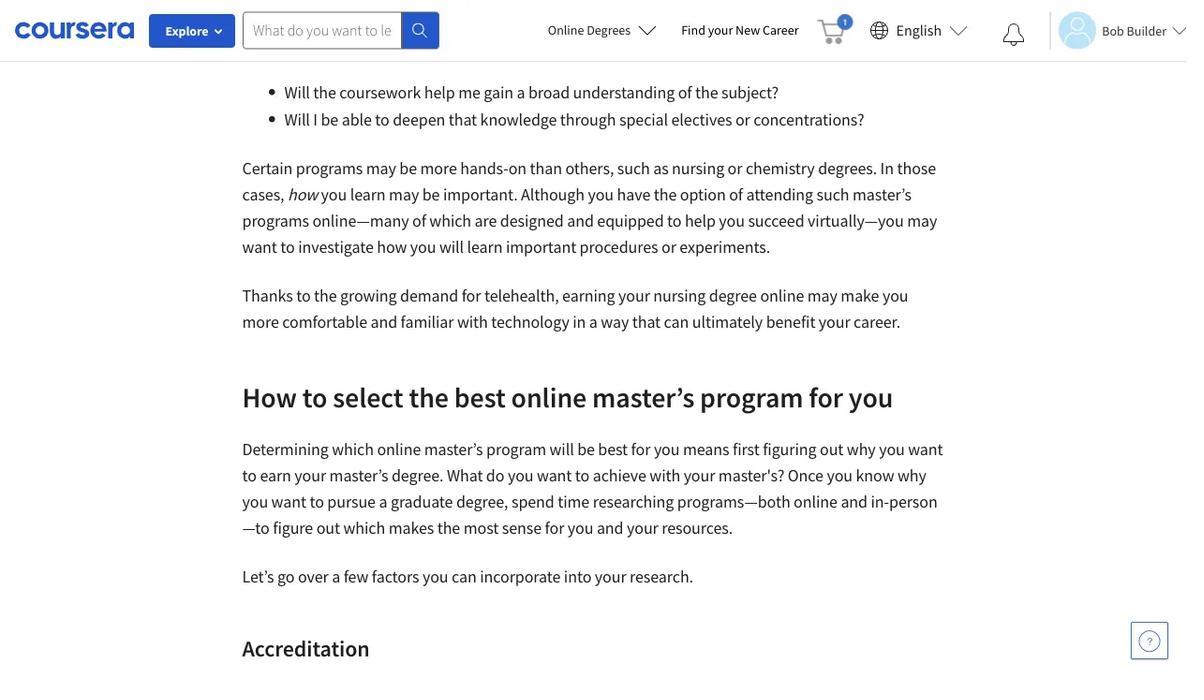 Task type: vqa. For each thing, say whether or not it's contained in the screenshot.
2 Button
no



Task type: describe. For each thing, give the bounding box(es) containing it.
means
[[683, 439, 729, 460]]

you left the 'means'
[[654, 439, 680, 460]]

english button
[[862, 0, 976, 61]]

you right do
[[508, 465, 534, 486]]

factors
[[372, 566, 419, 587]]

benefit
[[766, 312, 815, 333]]

on
[[508, 158, 527, 179]]

What do you want to learn? text field
[[243, 12, 402, 49]]

it,
[[714, 0, 728, 1]]

i
[[313, 109, 318, 130]]

degrees
[[587, 22, 631, 38]]

graduate
[[391, 491, 453, 513]]

time
[[558, 491, 590, 513]]

which inside you learn may be important. although you have the option of attending such master's programs online—many of which are designed and equipped to help you succeed virtually—you may want to investigate how you will learn important procedures or experiments.
[[429, 210, 471, 231]]

programs—both
[[677, 491, 790, 513]]

for down time
[[545, 518, 564, 539]]

bob builder
[[1102, 22, 1166, 39]]

telehealth,
[[484, 285, 559, 306]]

way
[[601, 312, 629, 333]]

online—many
[[312, 210, 409, 231]]

your down researching
[[627, 518, 658, 539]]

thanks
[[242, 285, 293, 306]]

achieve
[[593, 465, 646, 486]]

you up —to
[[242, 491, 268, 513]]

hands-
[[460, 158, 508, 179]]

to down option
[[667, 210, 682, 231]]

career
[[763, 22, 799, 38]]

experiments.
[[680, 237, 770, 258]]

to left pursue
[[310, 491, 324, 513]]

learn for it,
[[675, 0, 711, 1]]

2 horizontal spatial why
[[898, 465, 926, 486]]

degree
[[709, 285, 757, 306]]

you right once
[[827, 465, 853, 486]]

you left find
[[242, 6, 268, 27]]

and inside thanks to the growing demand for telehealth, earning your nursing degree online may make you more comfortable and familiar with technology in a way that can ultimately benefit your career.
[[371, 312, 397, 333]]

important
[[506, 237, 576, 258]]

more inside certain programs may be more hands-on than others, such as nursing or chemistry degrees. in those cases,
[[420, 158, 457, 179]]

programs inside certain programs may be more hands-on than others, such as nursing or chemistry degrees. in those cases,
[[296, 158, 363, 179]]

earning
[[562, 285, 615, 306]]

the inside you learn may be important. although you have the option of attending such master's programs online—many of which are designed and equipped to help you succeed virtually—you may want to investigate how you will learn important procedures or experiments.
[[654, 184, 677, 205]]

find
[[271, 6, 299, 27]]

chemistry
[[746, 158, 815, 179]]

in
[[573, 312, 586, 333]]

2 horizontal spatial of
[[729, 184, 743, 205]]

2 vertical spatial of
[[412, 210, 426, 231]]

to inside "you learn it, which is why it's crucial that you find a program that aligns with your larger educational goals. two helpful questions to pose as you research potential programs include:"
[[852, 6, 866, 27]]

a inside "you learn it, which is why it's crucial that you find a program that aligns with your larger educational goals. two helpful questions to pose as you research potential programs include:"
[[302, 6, 310, 27]]

—to
[[242, 518, 270, 539]]

determining
[[242, 439, 329, 460]]

let's
[[242, 566, 274, 587]]

you down others,
[[588, 184, 614, 205]]

or inside certain programs may be more hands-on than others, such as nursing or chemistry degrees. in those cases,
[[728, 158, 742, 179]]

research
[[271, 32, 331, 53]]

the inside determining which online master's program will be best for you means first figuring out why you want to earn your master's degree. what do you want to achieve with your master's? once you know why you want to pursue a graduate degree, spend time researching programs—both online and in-person —to figure out which makes the most sense for you and your resources.
[[437, 518, 460, 539]]

technology
[[491, 312, 569, 333]]

once
[[788, 465, 823, 486]]

you right factors
[[423, 566, 448, 587]]

first
[[733, 439, 760, 460]]

online down technology
[[511, 379, 587, 415]]

0 horizontal spatial best
[[454, 379, 506, 415]]

the inside thanks to the growing demand for telehealth, earning your nursing degree online may make you more comfortable and familiar with technology in a way that can ultimately benefit your career.
[[314, 285, 337, 306]]

accreditation
[[242, 634, 370, 662]]

degree,
[[456, 491, 508, 513]]

explore button
[[149, 14, 235, 48]]

attending
[[746, 184, 813, 205]]

as inside "you learn it, which is why it's crucial that you find a program that aligns with your larger educational goals. two helpful questions to pose as you research potential programs include:"
[[906, 6, 922, 27]]

researching
[[593, 491, 674, 513]]

through
[[560, 109, 616, 130]]

help inside you learn may be important. although you have the option of attending such master's programs online—many of which are designed and equipped to help you succeed virtually—you may want to investigate how you will learn important procedures or experiments.
[[685, 210, 716, 231]]

which inside "you learn it, which is why it's crucial that you find a program that aligns with your larger educational goals. two helpful questions to pose as you research potential programs include:"
[[731, 0, 773, 1]]

to right how at the bottom of page
[[302, 379, 327, 415]]

cases,
[[242, 184, 284, 205]]

degrees.
[[818, 158, 877, 179]]

important.
[[443, 184, 518, 205]]

can inside thanks to the growing demand for telehealth, earning your nursing degree online may make you more comfortable and familiar with technology in a way that can ultimately benefit your career.
[[664, 312, 689, 333]]

larger
[[522, 6, 562, 27]]

two
[[695, 6, 725, 27]]

coursework
[[340, 82, 421, 103]]

how to select the best online master's program for you
[[242, 379, 899, 415]]

most
[[463, 518, 499, 539]]

will the coursework help me gain a broad understanding of the subject? will i be able to deepen that knowledge through special electives or concentrations?
[[284, 82, 868, 130]]

career.
[[854, 312, 901, 333]]

your down make
[[819, 312, 850, 333]]

new
[[736, 22, 760, 38]]

others,
[[565, 158, 614, 179]]

special
[[619, 109, 668, 130]]

online up degree.
[[377, 439, 421, 460]]

concentrations?
[[753, 109, 864, 130]]

you down the career.
[[849, 379, 893, 415]]

have
[[617, 184, 650, 205]]

may up online—many
[[389, 184, 419, 205]]

online down once
[[794, 491, 838, 513]]

a left few
[[332, 566, 340, 587]]

the right select
[[409, 379, 449, 415]]

succeed
[[748, 210, 804, 231]]

do
[[486, 465, 504, 486]]

programs inside you learn may be important. although you have the option of attending such master's programs online—many of which are designed and equipped to help you succeed virtually—you may want to investigate how you will learn important procedures or experiments.
[[242, 210, 309, 231]]

1 will from the top
[[284, 82, 310, 103]]

as inside certain programs may be more hands-on than others, such as nursing or chemistry degrees. in those cases,
[[653, 158, 669, 179]]

program inside "you learn it, which is why it's crucial that you find a program that aligns with your larger educational goals. two helpful questions to pose as you research potential programs include:"
[[314, 6, 374, 27]]

investigate
[[298, 237, 374, 258]]

you up experiments.
[[719, 210, 745, 231]]

although
[[521, 184, 585, 205]]

a inside determining which online master's program will be best for you means first figuring out why you want to earn your master's degree. what do you want to achieve with your master's? once you know why you want to pursue a graduate degree, spend time researching programs—both online and in-person —to figure out which makes the most sense for you and your resources.
[[379, 491, 387, 513]]

1 vertical spatial can
[[452, 566, 477, 587]]

how
[[242, 379, 297, 415]]

builder
[[1127, 22, 1166, 39]]

master's down way
[[592, 379, 694, 415]]

will inside you learn may be important. although you have the option of attending such master's programs online—many of which are designed and equipped to help you succeed virtually—you may want to investigate how you will learn important procedures or experiments.
[[439, 237, 464, 258]]

master's up pursue
[[329, 465, 388, 486]]

online
[[548, 22, 584, 38]]

research.
[[630, 566, 693, 587]]

for up the figuring
[[809, 379, 843, 415]]

coursera image
[[15, 15, 134, 45]]

with inside "you learn it, which is why it's crucial that you find a program that aligns with your larger educational goals. two helpful questions to pose as you research potential programs include:"
[[453, 6, 484, 27]]

your down the 'means'
[[684, 465, 715, 486]]

earn
[[260, 465, 291, 486]]

may inside thanks to the growing demand for telehealth, earning your nursing degree online may make you more comfortable and familiar with technology in a way that can ultimately benefit your career.
[[807, 285, 837, 306]]

which down pursue
[[343, 518, 385, 539]]

pursue
[[327, 491, 376, 513]]

select
[[333, 379, 403, 415]]

online degrees
[[548, 22, 631, 38]]



Task type: locate. For each thing, give the bounding box(es) containing it.
2 vertical spatial why
[[898, 465, 926, 486]]

want up figure
[[271, 491, 306, 513]]

1 horizontal spatial program
[[486, 439, 546, 460]]

you up "goals."
[[646, 0, 672, 1]]

of inside 'will the coursework help me gain a broad understanding of the subject? will i be able to deepen that knowledge through special electives or concentrations?'
[[678, 82, 692, 103]]

certain programs may be more hands-on than others, such as nursing or chemistry degrees. in those cases,
[[242, 158, 936, 205]]

program inside determining which online master's program will be best for you means first figuring out why you want to earn your master's degree. what do you want to achieve with your master's? once you know why you want to pursue a graduate degree, spend time researching programs—both online and in-person —to figure out which makes the most sense for you and your resources.
[[486, 439, 546, 460]]

your right "earn"
[[294, 465, 326, 486]]

1 vertical spatial help
[[685, 210, 716, 231]]

0 vertical spatial programs
[[400, 32, 467, 53]]

be inside 'will the coursework help me gain a broad understanding of the subject? will i be able to deepen that knowledge through special electives or concentrations?'
[[321, 109, 338, 130]]

nursing up option
[[672, 158, 724, 179]]

a inside 'will the coursework help me gain a broad understanding of the subject? will i be able to deepen that knowledge through special electives or concentrations?'
[[517, 82, 525, 103]]

will down how to select the best online master's program for you
[[550, 439, 574, 460]]

in
[[880, 158, 894, 179]]

such
[[617, 158, 650, 179], [817, 184, 849, 205]]

you inside thanks to the growing demand for telehealth, earning your nursing degree online may make you more comfortable and familiar with technology in a way that can ultimately benefit your career.
[[883, 285, 908, 306]]

0 vertical spatial program
[[314, 6, 374, 27]]

with inside thanks to the growing demand for telehealth, earning your nursing degree online may make you more comfortable and familiar with technology in a way that can ultimately benefit your career.
[[457, 312, 488, 333]]

resources.
[[662, 518, 733, 539]]

best up 'what'
[[454, 379, 506, 415]]

make
[[841, 285, 879, 306]]

0 vertical spatial will
[[284, 82, 310, 103]]

how inside you learn may be important. although you have the option of attending such master's programs online—many of which are designed and equipped to help you succeed virtually—you may want to investigate how you will learn important procedures or experiments.
[[377, 237, 407, 258]]

may down those
[[907, 210, 937, 231]]

1 horizontal spatial such
[[817, 184, 849, 205]]

programs down the aligns
[[400, 32, 467, 53]]

pose
[[869, 6, 903, 27]]

0 horizontal spatial such
[[617, 158, 650, 179]]

1 horizontal spatial learn
[[467, 237, 503, 258]]

1 vertical spatial with
[[457, 312, 488, 333]]

learn
[[675, 0, 711, 1], [350, 184, 386, 205], [467, 237, 503, 258]]

to inside thanks to the growing demand for telehealth, earning your nursing degree online may make you more comfortable and familiar with technology in a way that can ultimately benefit your career.
[[296, 285, 311, 306]]

program up first
[[700, 379, 803, 415]]

a
[[302, 6, 310, 27], [517, 82, 525, 103], [589, 312, 598, 333], [379, 491, 387, 513], [332, 566, 340, 587]]

in-
[[871, 491, 889, 513]]

2 vertical spatial programs
[[242, 210, 309, 231]]

online degrees button
[[533, 9, 672, 51]]

2 will from the top
[[284, 109, 310, 130]]

may inside certain programs may be more hands-on than others, such as nursing or chemistry degrees. in those cases,
[[366, 158, 396, 179]]

0 horizontal spatial why
[[790, 0, 819, 1]]

None search field
[[243, 12, 439, 49]]

programs down "i"
[[296, 158, 363, 179]]

with
[[453, 6, 484, 27], [457, 312, 488, 333], [650, 465, 680, 486]]

0 vertical spatial of
[[678, 82, 692, 103]]

questions
[[780, 6, 848, 27]]

0 horizontal spatial help
[[424, 82, 455, 103]]

1 horizontal spatial will
[[550, 439, 574, 460]]

2 vertical spatial learn
[[467, 237, 503, 258]]

be left important.
[[422, 184, 440, 205]]

be inside determining which online master's program will be best for you means first figuring out why you want to earn your master's degree. what do you want to achieve with your master's? once you know why you want to pursue a graduate degree, spend time researching programs—both online and in-person —to figure out which makes the most sense for you and your resources.
[[577, 439, 595, 460]]

designed
[[500, 210, 564, 231]]

will down the research
[[284, 82, 310, 103]]

will up the demand
[[439, 237, 464, 258]]

0 vertical spatial can
[[664, 312, 689, 333]]

out
[[820, 439, 844, 460], [316, 518, 340, 539]]

such down degrees. at the right top of the page
[[817, 184, 849, 205]]

1 vertical spatial will
[[550, 439, 574, 460]]

your up include: on the left
[[487, 6, 519, 27]]

help center image
[[1138, 630, 1161, 652]]

that right way
[[632, 312, 661, 333]]

2 vertical spatial program
[[486, 439, 546, 460]]

will
[[284, 82, 310, 103], [284, 109, 310, 130]]

incorporate
[[480, 566, 561, 587]]

to up time
[[575, 465, 590, 486]]

you up the demand
[[410, 237, 436, 258]]

with right the familiar
[[457, 312, 488, 333]]

0 horizontal spatial will
[[439, 237, 464, 258]]

for up achieve
[[631, 439, 651, 460]]

want up the person
[[908, 439, 943, 460]]

your right find
[[708, 22, 733, 38]]

your inside "you learn it, which is why it's crucial that you find a program that aligns with your larger educational goals. two helpful questions to pose as you research potential programs include:"
[[487, 6, 519, 27]]

for inside thanks to the growing demand for telehealth, earning your nursing degree online may make you more comfortable and familiar with technology in a way that can ultimately benefit your career.
[[462, 285, 481, 306]]

of up electives
[[678, 82, 692, 103]]

why inside "you learn it, which is why it's crucial that you find a program that aligns with your larger educational goals. two helpful questions to pose as you research potential programs include:"
[[790, 0, 819, 1]]

certain
[[242, 158, 293, 179]]

master's
[[853, 184, 912, 205], [592, 379, 694, 415], [424, 439, 483, 460], [329, 465, 388, 486]]

deepen
[[393, 109, 445, 130]]

1 horizontal spatial of
[[678, 82, 692, 103]]

0 vertical spatial will
[[439, 237, 464, 258]]

or inside 'will the coursework help me gain a broad understanding of the subject? will i be able to deepen that knowledge through special electives or concentrations?'
[[735, 109, 750, 130]]

0 vertical spatial learn
[[675, 0, 711, 1]]

how down online—many
[[377, 237, 407, 258]]

that inside thanks to the growing demand for telehealth, earning your nursing degree online may make you more comfortable and familiar with technology in a way that can ultimately benefit your career.
[[632, 312, 661, 333]]

0 vertical spatial with
[[453, 6, 484, 27]]

online inside thanks to the growing demand for telehealth, earning your nursing degree online may make you more comfortable and familiar with technology in a way that can ultimately benefit your career.
[[760, 285, 804, 306]]

it's
[[823, 0, 842, 1]]

will inside determining which online master's program will be best for you means first figuring out why you want to earn your master's degree. what do you want to achieve with your master's? once you know why you want to pursue a graduate degree, spend time researching programs—both online and in-person —to figure out which makes the most sense for you and your resources.
[[550, 439, 574, 460]]

bob builder button
[[1050, 12, 1187, 49]]

1 vertical spatial out
[[316, 518, 340, 539]]

you up 'know'
[[879, 439, 905, 460]]

virtually—you
[[808, 210, 904, 231]]

that down me
[[449, 109, 477, 130]]

0 horizontal spatial can
[[452, 566, 477, 587]]

figuring
[[763, 439, 817, 460]]

1 vertical spatial how
[[377, 237, 407, 258]]

you left the research
[[242, 32, 268, 53]]

will left "i"
[[284, 109, 310, 130]]

to left investigate
[[280, 237, 295, 258]]

how
[[288, 184, 318, 205], [377, 237, 407, 258]]

programs inside "you learn it, which is why it's crucial that you find a program that aligns with your larger educational goals. two helpful questions to pose as you research potential programs include:"
[[400, 32, 467, 53]]

0 horizontal spatial more
[[242, 312, 279, 333]]

to inside 'will the coursework help me gain a broad understanding of the subject? will i be able to deepen that knowledge through special electives or concentrations?'
[[375, 109, 389, 130]]

those
[[897, 158, 936, 179]]

the left most
[[437, 518, 460, 539]]

be right "i"
[[321, 109, 338, 130]]

the up electives
[[695, 82, 718, 103]]

crucial
[[846, 0, 892, 1]]

1 horizontal spatial as
[[906, 6, 922, 27]]

which up pursue
[[332, 439, 374, 460]]

which left are
[[429, 210, 471, 231]]

are
[[475, 210, 497, 231]]

a right find
[[302, 6, 310, 27]]

and
[[567, 210, 594, 231], [371, 312, 397, 333], [841, 491, 868, 513], [597, 518, 624, 539]]

such up the have
[[617, 158, 650, 179]]

why up the person
[[898, 465, 926, 486]]

be inside certain programs may be more hands-on than others, such as nursing or chemistry degrees. in those cases,
[[399, 158, 417, 179]]

want inside you learn may be important. although you have the option of attending such master's programs online—many of which are designed and equipped to help you succeed virtually—you may want to investigate how you will learn important procedures or experiments.
[[242, 237, 277, 258]]

0 horizontal spatial out
[[316, 518, 340, 539]]

1 vertical spatial will
[[284, 109, 310, 130]]

that up 'potential'
[[377, 6, 405, 27]]

0 vertical spatial how
[[288, 184, 318, 205]]

such inside certain programs may be more hands-on than others, such as nursing or chemistry degrees. in those cases,
[[617, 158, 650, 179]]

0 vertical spatial or
[[735, 109, 750, 130]]

potential
[[334, 32, 397, 53]]

1 vertical spatial program
[[700, 379, 803, 415]]

more down thanks
[[242, 312, 279, 333]]

ultimately
[[692, 312, 763, 333]]

2 vertical spatial or
[[661, 237, 676, 258]]

that up pose
[[896, 0, 924, 1]]

1 vertical spatial or
[[728, 158, 742, 179]]

how right cases,
[[288, 184, 318, 205]]

as down special
[[653, 158, 669, 179]]

want up time
[[537, 465, 572, 486]]

0 horizontal spatial as
[[653, 158, 669, 179]]

why up 'know'
[[847, 439, 876, 460]]

for right the demand
[[462, 285, 481, 306]]

0 vertical spatial why
[[790, 0, 819, 1]]

that inside 'will the coursework help me gain a broad understanding of the subject? will i be able to deepen that knowledge through special electives or concentrations?'
[[449, 109, 477, 130]]

learn inside "you learn it, which is why it's crucial that you find a program that aligns with your larger educational goals. two helpful questions to pose as you research potential programs include:"
[[675, 0, 711, 1]]

learn up two
[[675, 0, 711, 1]]

help down option
[[685, 210, 716, 231]]

of right option
[[729, 184, 743, 205]]

0 horizontal spatial how
[[288, 184, 318, 205]]

1 vertical spatial such
[[817, 184, 849, 205]]

find
[[681, 22, 705, 38]]

what
[[447, 465, 483, 486]]

growing
[[340, 285, 397, 306]]

be inside you learn may be important. although you have the option of attending such master's programs online—many of which are designed and equipped to help you succeed virtually—you may want to investigate how you will learn important procedures or experiments.
[[422, 184, 440, 205]]

be
[[321, 109, 338, 130], [399, 158, 417, 179], [422, 184, 440, 205], [577, 439, 595, 460]]

help inside 'will the coursework help me gain a broad understanding of the subject? will i be able to deepen that knowledge through special electives or concentrations?'
[[424, 82, 455, 103]]

master's up 'what'
[[424, 439, 483, 460]]

1 vertical spatial as
[[653, 158, 669, 179]]

out down pursue
[[316, 518, 340, 539]]

0 horizontal spatial learn
[[350, 184, 386, 205]]

into
[[564, 566, 591, 587]]

which up the helpful
[[731, 0, 773, 1]]

such inside you learn may be important. although you have the option of attending such master's programs online—many of which are designed and equipped to help you succeed virtually—you may want to investigate how you will learn important procedures or experiments.
[[817, 184, 849, 205]]

may down able
[[366, 158, 396, 179]]

2 horizontal spatial learn
[[675, 0, 711, 1]]

1 vertical spatial nursing
[[653, 285, 706, 306]]

a right pursue
[[379, 491, 387, 513]]

1 vertical spatial of
[[729, 184, 743, 205]]

procedures
[[580, 237, 658, 258]]

person
[[889, 491, 938, 513]]

knowledge
[[480, 109, 557, 130]]

learn for may
[[350, 184, 386, 205]]

more left hands-
[[420, 158, 457, 179]]

be up achieve
[[577, 439, 595, 460]]

the up "i"
[[313, 82, 336, 103]]

1 horizontal spatial best
[[598, 439, 628, 460]]

1 vertical spatial programs
[[296, 158, 363, 179]]

you up online—many
[[321, 184, 347, 205]]

and down although
[[567, 210, 594, 231]]

option
[[680, 184, 726, 205]]

spend
[[512, 491, 554, 513]]

2 vertical spatial with
[[650, 465, 680, 486]]

bob
[[1102, 22, 1124, 39]]

figure
[[273, 518, 313, 539]]

1 horizontal spatial can
[[664, 312, 689, 333]]

and down researching
[[597, 518, 624, 539]]

as right pose
[[906, 6, 922, 27]]

program
[[314, 6, 374, 27], [700, 379, 803, 415], [486, 439, 546, 460]]

explore
[[165, 22, 208, 39]]

the
[[313, 82, 336, 103], [695, 82, 718, 103], [654, 184, 677, 205], [314, 285, 337, 306], [409, 379, 449, 415], [437, 518, 460, 539]]

and left in-
[[841, 491, 868, 513]]

show notifications image
[[1003, 23, 1025, 46]]

a right gain
[[517, 82, 525, 103]]

as
[[906, 6, 922, 27], [653, 158, 669, 179]]

broad
[[528, 82, 570, 103]]

nursing inside certain programs may be more hands-on than others, such as nursing or chemistry degrees. in those cases,
[[672, 158, 724, 179]]

your up way
[[618, 285, 650, 306]]

educational
[[566, 6, 648, 27]]

1 vertical spatial learn
[[350, 184, 386, 205]]

1 vertical spatial why
[[847, 439, 876, 460]]

than
[[530, 158, 562, 179]]

more inside thanks to the growing demand for telehealth, earning your nursing degree online may make you more comfortable and familiar with technology in a way that can ultimately benefit your career.
[[242, 312, 279, 333]]

with up researching
[[650, 465, 680, 486]]

know
[[856, 465, 894, 486]]

to up comfortable
[[296, 285, 311, 306]]

understanding
[[573, 82, 675, 103]]

that
[[896, 0, 924, 1], [377, 6, 405, 27], [449, 109, 477, 130], [632, 312, 661, 333]]

for
[[462, 285, 481, 306], [809, 379, 843, 415], [631, 439, 651, 460], [545, 518, 564, 539]]

best up achieve
[[598, 439, 628, 460]]

to left "earn"
[[242, 465, 257, 486]]

go
[[277, 566, 295, 587]]

or
[[735, 109, 750, 130], [728, 158, 742, 179], [661, 237, 676, 258]]

comfortable
[[282, 312, 367, 333]]

1 horizontal spatial how
[[377, 237, 407, 258]]

a right in
[[589, 312, 598, 333]]

degree.
[[392, 465, 444, 486]]

0 vertical spatial more
[[420, 158, 457, 179]]

0 vertical spatial best
[[454, 379, 506, 415]]

gain
[[484, 82, 513, 103]]

nursing inside thanks to the growing demand for telehealth, earning your nursing degree online may make you more comfortable and familiar with technology in a way that can ultimately benefit your career.
[[653, 285, 706, 306]]

1 vertical spatial best
[[598, 439, 628, 460]]

demand
[[400, 285, 458, 306]]

your
[[487, 6, 519, 27], [708, 22, 733, 38], [618, 285, 650, 306], [819, 312, 850, 333], [294, 465, 326, 486], [684, 465, 715, 486], [627, 518, 658, 539], [595, 566, 626, 587]]

goals.
[[652, 6, 692, 27]]

0 vertical spatial nursing
[[672, 158, 724, 179]]

0 vertical spatial out
[[820, 439, 844, 460]]

0 horizontal spatial program
[[314, 6, 374, 27]]

you learn may be important. although you have the option of attending such master's programs online—many of which are designed and equipped to help you succeed virtually—you may want to investigate how you will learn important procedures or experiments.
[[242, 184, 937, 258]]

0 horizontal spatial of
[[412, 210, 426, 231]]

your right 'into'
[[595, 566, 626, 587]]

with inside determining which online master's program will be best for you means first figuring out why you want to earn your master's degree. what do you want to achieve with your master's? once you know why you want to pursue a graduate degree, spend time researching programs—both online and in-person —to figure out which makes the most sense for you and your resources.
[[650, 465, 680, 486]]

0 vertical spatial as
[[906, 6, 922, 27]]

0 vertical spatial such
[[617, 158, 650, 179]]

1 horizontal spatial why
[[847, 439, 876, 460]]

you down time
[[568, 518, 593, 539]]

aligns
[[409, 6, 450, 27]]

and inside you learn may be important. although you have the option of attending such master's programs online—many of which are designed and equipped to help you succeed virtually—you may want to investigate how you will learn important procedures or experiments.
[[567, 210, 594, 231]]

or down subject?
[[735, 109, 750, 130]]

can left ultimately at the top of the page
[[664, 312, 689, 333]]

2 horizontal spatial program
[[700, 379, 803, 415]]

with right the aligns
[[453, 6, 484, 27]]

program up do
[[486, 439, 546, 460]]

a inside thanks to the growing demand for telehealth, earning your nursing degree online may make you more comfortable and familiar with technology in a way that can ultimately benefit your career.
[[589, 312, 598, 333]]

shopping cart: 1 item image
[[817, 14, 853, 44]]

1 horizontal spatial out
[[820, 439, 844, 460]]

of right online—many
[[412, 210, 426, 231]]

0 vertical spatial help
[[424, 82, 455, 103]]

few
[[344, 566, 369, 587]]

electives
[[671, 109, 732, 130]]

learn up online—many
[[350, 184, 386, 205]]

help
[[424, 82, 455, 103], [685, 210, 716, 231]]

let's go over a few factors you can incorporate into your research.
[[242, 566, 697, 587]]

best inside determining which online master's program will be best for you means first figuring out why you want to earn your master's degree. what do you want to achieve with your master's? once you know why you want to pursue a graduate degree, spend time researching programs—both online and in-person —to figure out which makes the most sense for you and your resources.
[[598, 439, 628, 460]]

1 horizontal spatial help
[[685, 210, 716, 231]]

1 vertical spatial more
[[242, 312, 279, 333]]

you up the career.
[[883, 285, 908, 306]]

makes
[[388, 518, 434, 539]]

master's inside you learn may be important. although you have the option of attending such master's programs online—many of which are designed and equipped to help you succeed virtually—you may want to investigate how you will learn important procedures or experiments.
[[853, 184, 912, 205]]

familiar
[[401, 312, 454, 333]]

1 horizontal spatial more
[[420, 158, 457, 179]]

master's?
[[718, 465, 784, 486]]

or inside you learn may be important. although you have the option of attending such master's programs online—many of which are designed and equipped to help you succeed virtually—you may want to investigate how you will learn important procedures or experiments.
[[661, 237, 676, 258]]

the up comfortable
[[314, 285, 337, 306]]

helpful
[[728, 6, 777, 27]]

to down crucial
[[852, 6, 866, 27]]

to right able
[[375, 109, 389, 130]]



